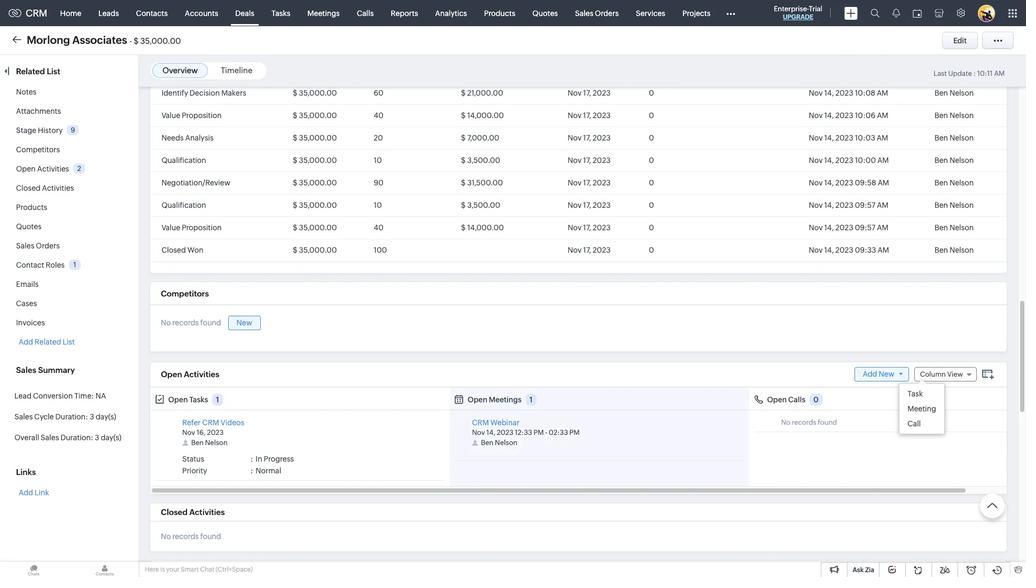 Task type: describe. For each thing, give the bounding box(es) containing it.
nov 14, 2023 10:08 am
[[809, 89, 889, 97]]

is
[[160, 566, 165, 574]]

7 17, from the top
[[583, 224, 592, 232]]

10:08
[[855, 89, 876, 97]]

status
[[182, 455, 204, 464]]

duration: for sales cycle duration:
[[55, 413, 88, 421]]

10:06
[[855, 111, 876, 120]]

$ 7,000.00
[[461, 134, 500, 142]]

crm inside refer crm videos nov 16, 2023
[[202, 419, 219, 427]]

contact roles
[[16, 261, 65, 270]]

$ 21,000.00
[[461, 89, 504, 97]]

10:11
[[978, 70, 993, 78]]

14, down 'nov 14, 2023 09:58 am'
[[825, 201, 834, 210]]

search image
[[871, 9, 880, 18]]

9
[[71, 126, 75, 134]]

1 pm from the left
[[534, 429, 544, 437]]

nov 14, 2023 10:00 am
[[809, 156, 889, 165]]

am right 09:33 at the top
[[878, 246, 890, 255]]

14,000.00 for nov 14, 2023 10:06 am
[[467, 111, 504, 120]]

0 horizontal spatial quotes
[[16, 222, 42, 231]]

1 horizontal spatial open activities
[[161, 370, 219, 379]]

normal
[[256, 467, 281, 475]]

stage
[[16, 126, 36, 135]]

crm for crm webinar nov 14, 2023 12:33 pm - 02:33 pm
[[472, 419, 489, 427]]

3 17, from the top
[[583, 134, 592, 142]]

1 nov 17, 2023 from the top
[[568, 89, 611, 97]]

crm webinar link
[[472, 419, 520, 427]]

related list
[[16, 67, 62, 76]]

sales summary
[[16, 366, 75, 375]]

1 vertical spatial closed activities
[[161, 508, 225, 517]]

0 horizontal spatial competitors
[[16, 145, 60, 154]]

overall sales duration: 3 day(s)
[[14, 434, 121, 442]]

90
[[374, 179, 384, 187]]

0 vertical spatial meetings
[[308, 9, 340, 17]]

1 horizontal spatial new
[[879, 370, 895, 379]]

closed activities link
[[16, 184, 74, 193]]

7 $ 35,000.00 from the top
[[293, 224, 337, 232]]

makers
[[221, 89, 246, 97]]

won
[[188, 246, 204, 255]]

$ 3,500.00 for nov 14, 2023 09:57 am
[[461, 201, 501, 210]]

09:57 for $ 14,000.00
[[855, 224, 876, 232]]

cases
[[16, 299, 37, 308]]

view
[[948, 371, 964, 379]]

3 for sales cycle duration:
[[90, 413, 94, 421]]

notes link
[[16, 88, 36, 96]]

deals
[[235, 9, 255, 17]]

search element
[[865, 0, 887, 26]]

40 for nov 14, 2023 10:06 am
[[374, 111, 384, 120]]

reports
[[391, 9, 418, 17]]

negotiation/review
[[162, 179, 230, 187]]

09:57 for $ 3,500.00
[[855, 201, 876, 210]]

refer
[[182, 419, 201, 427]]

2 nov 17, 2023 from the top
[[568, 111, 611, 120]]

0 vertical spatial products link
[[476, 0, 524, 26]]

2 17, from the top
[[583, 111, 592, 120]]

overview link
[[163, 66, 198, 75]]

activities down open activities link
[[42, 184, 74, 193]]

6 nov 17, 2023 from the top
[[568, 201, 611, 210]]

0 vertical spatial no
[[161, 319, 171, 328]]

links
[[16, 468, 36, 477]]

0 horizontal spatial quotes link
[[16, 222, 42, 231]]

2 $ 35,000.00 from the top
[[293, 111, 337, 120]]

in
[[256, 455, 262, 464]]

1 for open meetings
[[530, 396, 533, 404]]

analytics
[[435, 9, 467, 17]]

am right 10:08
[[877, 89, 889, 97]]

decision
[[190, 89, 220, 97]]

time:
[[74, 392, 94, 401]]

1 vertical spatial related
[[35, 338, 61, 347]]

1 horizontal spatial calls
[[789, 396, 806, 404]]

1 vertical spatial sales orders
[[16, 242, 60, 250]]

add new
[[863, 370, 895, 379]]

2 vertical spatial records
[[173, 533, 199, 541]]

nov 14, 2023 09:58 am
[[809, 179, 890, 187]]

here is your smart chat (ctrl+space)
[[145, 566, 253, 574]]

0 horizontal spatial products
[[16, 203, 47, 212]]

leads link
[[90, 0, 128, 26]]

chat
[[200, 566, 214, 574]]

- inside crm webinar nov 14, 2023 12:33 pm - 02:33 pm
[[546, 429, 548, 437]]

0 vertical spatial quotes link
[[524, 0, 567, 26]]

qualification for nov 14, 2023 09:57 am
[[162, 201, 206, 210]]

deals link
[[227, 0, 263, 26]]

contact
[[16, 261, 44, 270]]

analysis
[[185, 134, 214, 142]]

home
[[60, 9, 81, 17]]

10:00
[[855, 156, 876, 165]]

6 17, from the top
[[583, 201, 592, 210]]

0 horizontal spatial open activities
[[16, 165, 69, 173]]

09:33
[[855, 246, 877, 255]]

day(s) for overall sales duration: 3 day(s)
[[101, 434, 121, 442]]

associates
[[72, 33, 127, 46]]

contacts link
[[128, 0, 176, 26]]

last
[[934, 70, 948, 78]]

enterprise-trial upgrade
[[774, 5, 823, 21]]

needs
[[162, 134, 184, 142]]

call
[[908, 420, 921, 429]]

chats image
[[0, 563, 67, 578]]

14, up nov 14, 2023 10:06 am
[[825, 89, 834, 97]]

1 vertical spatial records
[[792, 419, 817, 427]]

am right 10:11
[[995, 70, 1005, 78]]

2 vertical spatial closed
[[161, 508, 188, 517]]

nov 14, 2023 09:33 am
[[809, 246, 890, 255]]

0 vertical spatial products
[[484, 9, 516, 17]]

ask zia
[[853, 567, 875, 574]]

invoices
[[16, 319, 45, 327]]

1 vertical spatial no records found
[[782, 419, 838, 427]]

: for : in progress
[[251, 455, 253, 464]]

sales cycle duration: 3 day(s)
[[14, 413, 116, 421]]

(ctrl+space)
[[216, 566, 253, 574]]

closed won
[[162, 246, 204, 255]]

nov 14, 2023 10:03 am
[[809, 134, 889, 142]]

7,000.00
[[467, 134, 500, 142]]

0 vertical spatial closed
[[16, 184, 40, 193]]

0 vertical spatial found
[[200, 319, 221, 328]]

: in progress
[[251, 455, 294, 464]]

overview
[[163, 66, 198, 75]]

create menu element
[[839, 0, 865, 26]]

zia
[[866, 567, 875, 574]]

projects
[[683, 9, 711, 17]]

identify decision makers
[[162, 89, 246, 97]]

1 horizontal spatial tasks
[[272, 9, 291, 17]]

cycle
[[34, 413, 54, 421]]

1 vertical spatial found
[[818, 419, 838, 427]]

attachments
[[16, 107, 61, 116]]

1 vertical spatial closed
[[162, 246, 186, 255]]

refer crm videos link
[[182, 419, 244, 427]]

identify
[[162, 89, 188, 97]]

open activities link
[[16, 165, 69, 173]]

invoices link
[[16, 319, 45, 327]]

2 vertical spatial found
[[200, 533, 221, 541]]

14, up the nov 14, 2023 09:33 am
[[825, 224, 834, 232]]

0 vertical spatial sales orders
[[575, 9, 619, 17]]

1 vertical spatial list
[[63, 338, 75, 347]]

na
[[96, 392, 106, 401]]

0 horizontal spatial orders
[[36, 242, 60, 250]]

reports link
[[383, 0, 427, 26]]

am down 'nov 14, 2023 09:58 am'
[[878, 201, 889, 210]]

2 vertical spatial no
[[161, 533, 171, 541]]

refer crm videos nov 16, 2023
[[182, 419, 244, 437]]

morlong associates - $ 35,000.00
[[27, 33, 181, 46]]

1 $ 35,000.00 from the top
[[293, 89, 337, 97]]

proposition for nov 14, 2023 10:06 am
[[182, 111, 222, 120]]

1 vertical spatial meetings
[[489, 396, 522, 404]]

activities up open tasks
[[184, 370, 219, 379]]

10 for nov 14, 2023 09:57 am
[[374, 201, 382, 210]]

videos
[[221, 419, 244, 427]]

16,
[[197, 429, 206, 437]]

tasks link
[[263, 0, 299, 26]]

5 nov 17, 2023 from the top
[[568, 179, 611, 187]]

projects link
[[674, 0, 720, 26]]

profile image
[[979, 5, 996, 22]]



Task type: vqa. For each thing, say whether or not it's contained in the screenshot.
Control inside region
no



Task type: locate. For each thing, give the bounding box(es) containing it.
3 for overall sales duration:
[[95, 434, 99, 442]]

your
[[166, 566, 180, 574]]

2 40 from the top
[[374, 224, 384, 232]]

10 down 90
[[374, 201, 382, 210]]

$ 3,500.00 down $ 7,000.00
[[461, 156, 501, 165]]

conversion
[[33, 392, 73, 401]]

no records found left new link
[[161, 319, 221, 328]]

40 for nov 14, 2023 09:57 am
[[374, 224, 384, 232]]

2023 inside crm webinar nov 14, 2023 12:33 pm - 02:33 pm
[[497, 429, 514, 437]]

1 vertical spatial $ 14,000.00
[[461, 224, 504, 232]]

0 horizontal spatial products link
[[16, 203, 47, 212]]

1 3,500.00 from the top
[[467, 156, 501, 165]]

14, inside crm webinar nov 14, 2023 12:33 pm - 02:33 pm
[[487, 429, 496, 437]]

tasks up refer
[[189, 396, 208, 404]]

1 horizontal spatial crm
[[202, 419, 219, 427]]

1 horizontal spatial -
[[546, 429, 548, 437]]

nov 14, 2023 09:57 am up the nov 14, 2023 09:33 am
[[809, 224, 889, 232]]

meeting
[[908, 405, 937, 414]]

add for add related list
[[19, 338, 33, 347]]

value proposition up won
[[162, 224, 222, 232]]

0 vertical spatial open activities
[[16, 165, 69, 173]]

1 vertical spatial :
[[251, 455, 253, 464]]

found
[[200, 319, 221, 328], [818, 419, 838, 427], [200, 533, 221, 541]]

closed activities down open activities link
[[16, 184, 74, 193]]

14,000.00 for nov 14, 2023 09:57 am
[[467, 224, 504, 232]]

1 nov 14, 2023 09:57 am from the top
[[809, 201, 889, 210]]

services
[[636, 9, 666, 17]]

0 horizontal spatial list
[[47, 67, 60, 76]]

0 horizontal spatial new
[[237, 319, 252, 327]]

competitors down stage history
[[16, 145, 60, 154]]

0 vertical spatial qualification
[[162, 156, 206, 165]]

tasks right deals link at top
[[272, 9, 291, 17]]

14, down crm webinar link
[[487, 429, 496, 437]]

2 horizontal spatial crm
[[472, 419, 489, 427]]

2 vertical spatial :
[[251, 467, 253, 475]]

1 horizontal spatial list
[[63, 338, 75, 347]]

6 $ 35,000.00 from the top
[[293, 201, 337, 210]]

open calls
[[768, 396, 806, 404]]

02:33
[[549, 429, 568, 437]]

2 proposition from the top
[[182, 224, 222, 232]]

1 vertical spatial products
[[16, 203, 47, 212]]

2 value from the top
[[162, 224, 180, 232]]

1 vertical spatial add
[[863, 370, 878, 379]]

$ 14,000.00 for nov 14, 2023 10:06 am
[[461, 111, 504, 120]]

1 horizontal spatial sales orders
[[575, 9, 619, 17]]

crm link
[[9, 7, 47, 19]]

14,000.00 down 21,000.00
[[467, 111, 504, 120]]

1 horizontal spatial competitors
[[161, 289, 209, 298]]

open meetings
[[468, 396, 522, 404]]

add
[[19, 338, 33, 347], [863, 370, 878, 379], [19, 489, 33, 497]]

qualification down needs analysis
[[162, 156, 206, 165]]

nov 17, 2023
[[568, 89, 611, 97], [568, 111, 611, 120], [568, 134, 611, 142], [568, 156, 611, 165], [568, 179, 611, 187], [568, 201, 611, 210], [568, 224, 611, 232], [568, 246, 611, 255]]

related down invoices link
[[35, 338, 61, 347]]

nov inside crm webinar nov 14, 2023 12:33 pm - 02:33 pm
[[472, 429, 485, 437]]

contact roles link
[[16, 261, 65, 270]]

nov 14, 2023 09:57 am for 14,000.00
[[809, 224, 889, 232]]

1 vertical spatial open activities
[[161, 370, 219, 379]]

$ 14,000.00 down $ 21,000.00
[[461, 111, 504, 120]]

0 horizontal spatial closed activities
[[16, 184, 74, 193]]

2 3,500.00 from the top
[[467, 201, 501, 210]]

0 vertical spatial value
[[162, 111, 180, 120]]

create menu image
[[845, 7, 858, 20]]

3,500.00 for nov 14, 2023 09:57 am
[[467, 201, 501, 210]]

nov 14, 2023 10:06 am
[[809, 111, 889, 120]]

products link down the closed activities link
[[16, 203, 47, 212]]

: for : normal
[[251, 467, 253, 475]]

crm up morlong
[[26, 7, 47, 19]]

open activities up the closed activities link
[[16, 165, 69, 173]]

-
[[130, 36, 132, 45], [546, 429, 548, 437]]

Other Modules field
[[720, 5, 743, 22]]

proposition up won
[[182, 224, 222, 232]]

40 down 60
[[374, 111, 384, 120]]

1 40 from the top
[[374, 111, 384, 120]]

$ 3,500.00 down $ 31,500.00
[[461, 201, 501, 210]]

analytics link
[[427, 0, 476, 26]]

competitors down the closed won
[[161, 289, 209, 298]]

1 17, from the top
[[583, 89, 592, 97]]

1 09:57 from the top
[[855, 201, 876, 210]]

1 horizontal spatial quotes
[[533, 9, 558, 17]]

8 nov 17, 2023 from the top
[[568, 246, 611, 255]]

0 vertical spatial competitors
[[16, 145, 60, 154]]

1 horizontal spatial orders
[[595, 9, 619, 17]]

0 vertical spatial :
[[974, 70, 976, 78]]

- inside morlong associates - $ 35,000.00
[[130, 36, 132, 45]]

add for add link
[[19, 489, 33, 497]]

lead conversion time: na
[[14, 392, 106, 401]]

4 17, from the top
[[583, 156, 592, 165]]

2 vertical spatial add
[[19, 489, 33, 497]]

1 horizontal spatial products
[[484, 9, 516, 17]]

timeline link
[[221, 66, 253, 75]]

crm left webinar
[[472, 419, 489, 427]]

3 down time: at the bottom left of page
[[90, 413, 94, 421]]

value up needs
[[162, 111, 180, 120]]

duration: down sales cycle duration: 3 day(s)
[[61, 434, 93, 442]]

2 14,000.00 from the top
[[467, 224, 504, 232]]

leads
[[98, 9, 119, 17]]

8 17, from the top
[[583, 246, 592, 255]]

1 horizontal spatial quotes link
[[524, 0, 567, 26]]

crm up 16,
[[202, 419, 219, 427]]

0 vertical spatial no records found
[[161, 319, 221, 328]]

10 down 20
[[374, 156, 382, 165]]

list up summary
[[63, 338, 75, 347]]

qualification for nov 14, 2023 10:00 am
[[162, 156, 206, 165]]

calls
[[357, 9, 374, 17], [789, 396, 806, 404]]

1 vertical spatial value
[[162, 224, 180, 232]]

pm
[[534, 429, 544, 437], [570, 429, 580, 437]]

0 vertical spatial 09:57
[[855, 201, 876, 210]]

0 vertical spatial 3,500.00
[[467, 156, 501, 165]]

stage history link
[[16, 126, 63, 135]]

add for add new
[[863, 370, 878, 379]]

:
[[974, 70, 976, 78], [251, 455, 253, 464], [251, 467, 253, 475]]

35,000.00 inside morlong associates - $ 35,000.00
[[140, 36, 181, 45]]

duration: up the overall sales duration: 3 day(s)
[[55, 413, 88, 421]]

1 vertical spatial proposition
[[182, 224, 222, 232]]

1 vertical spatial quotes
[[16, 222, 42, 231]]

activities
[[37, 165, 69, 173], [42, 184, 74, 193], [184, 370, 219, 379], [189, 508, 225, 517]]

value up the closed won
[[162, 224, 180, 232]]

3 nov 17, 2023 from the top
[[568, 134, 611, 142]]

14, down the nov 14, 2023 10:00 am
[[825, 179, 834, 187]]

14,000.00 down 31,500.00
[[467, 224, 504, 232]]

4 $ 35,000.00 from the top
[[293, 156, 337, 165]]

calendar image
[[913, 9, 922, 17]]

no records found up smart
[[161, 533, 221, 541]]

4 nov 17, 2023 from the top
[[568, 156, 611, 165]]

0 vertical spatial list
[[47, 67, 60, 76]]

0 horizontal spatial meetings
[[308, 9, 340, 17]]

value for nov 14, 2023 10:06 am
[[162, 111, 180, 120]]

ben nelson
[[935, 89, 974, 97], [935, 111, 974, 120], [935, 134, 974, 142], [935, 156, 974, 165], [935, 179, 974, 187], [935, 201, 974, 210], [935, 224, 974, 232], [935, 246, 974, 255], [191, 439, 228, 447], [481, 439, 518, 447]]

0 horizontal spatial calls
[[357, 9, 374, 17]]

1 vertical spatial competitors
[[161, 289, 209, 298]]

proposition down identify decision makers
[[182, 111, 222, 120]]

1 vertical spatial 3
[[95, 434, 99, 442]]

40 up the "100"
[[374, 224, 384, 232]]

12:33
[[515, 429, 532, 437]]

1 vertical spatial nov 14, 2023 09:57 am
[[809, 224, 889, 232]]

1 right "roles" on the left top of the page
[[73, 261, 76, 269]]

0 vertical spatial records
[[173, 319, 199, 328]]

7 nov 17, 2023 from the top
[[568, 224, 611, 232]]

0 vertical spatial sales orders link
[[567, 0, 628, 26]]

related
[[16, 67, 45, 76], [35, 338, 61, 347]]

5 17, from the top
[[583, 179, 592, 187]]

value proposition up needs analysis
[[162, 111, 222, 120]]

2 pm from the left
[[570, 429, 580, 437]]

1 up 'refer crm videos' link
[[216, 396, 219, 404]]

1 horizontal spatial 3
[[95, 434, 99, 442]]

21,000.00
[[467, 89, 504, 97]]

1 vertical spatial duration:
[[61, 434, 93, 442]]

09:57 down 09:58 at the top of page
[[855, 201, 876, 210]]

1 value proposition from the top
[[162, 111, 222, 120]]

0 vertical spatial duration:
[[55, 413, 88, 421]]

overall
[[14, 434, 39, 442]]

new link
[[228, 316, 261, 330]]

accounts
[[185, 9, 218, 17]]

0 vertical spatial 3
[[90, 413, 94, 421]]

crm for crm
[[26, 7, 47, 19]]

0 vertical spatial closed activities
[[16, 184, 74, 193]]

1 horizontal spatial sales orders link
[[567, 0, 628, 26]]

crm inside crm webinar nov 14, 2023 12:33 pm - 02:33 pm
[[472, 419, 489, 427]]

1 10 from the top
[[374, 156, 382, 165]]

14,
[[825, 89, 834, 97], [825, 111, 834, 120], [825, 134, 834, 142], [825, 156, 834, 165], [825, 179, 834, 187], [825, 201, 834, 210], [825, 224, 834, 232], [825, 246, 834, 255], [487, 429, 496, 437]]

nov
[[568, 89, 582, 97], [809, 89, 823, 97], [568, 111, 582, 120], [809, 111, 823, 120], [568, 134, 582, 142], [809, 134, 823, 142], [568, 156, 582, 165], [809, 156, 823, 165], [568, 179, 582, 187], [809, 179, 823, 187], [568, 201, 582, 210], [809, 201, 823, 210], [568, 224, 582, 232], [809, 224, 823, 232], [568, 246, 582, 255], [809, 246, 823, 255], [182, 429, 195, 437], [472, 429, 485, 437]]

0 vertical spatial proposition
[[182, 111, 222, 120]]

2023 inside refer crm videos nov 16, 2023
[[207, 429, 224, 437]]

0 vertical spatial orders
[[595, 9, 619, 17]]

nov 14, 2023 09:57 am for 3,500.00
[[809, 201, 889, 210]]

1 horizontal spatial meetings
[[489, 396, 522, 404]]

2 10 from the top
[[374, 201, 382, 210]]

0 vertical spatial related
[[16, 67, 45, 76]]

14,000.00
[[467, 111, 504, 120], [467, 224, 504, 232]]

2 $ 3,500.00 from the top
[[461, 201, 501, 210]]

1 vertical spatial products link
[[16, 203, 47, 212]]

10 for nov 14, 2023 10:00 am
[[374, 156, 382, 165]]

1 proposition from the top
[[182, 111, 222, 120]]

open activities up open tasks
[[161, 370, 219, 379]]

1 vertical spatial 10
[[374, 201, 382, 210]]

no records found
[[161, 319, 221, 328], [782, 419, 838, 427], [161, 533, 221, 541]]

Column View field
[[915, 368, 978, 382]]

cases link
[[16, 299, 37, 308]]

09:57 up 09:33 at the top
[[855, 224, 876, 232]]

1 up crm webinar nov 14, 2023 12:33 pm - 02:33 pm
[[530, 396, 533, 404]]

1 vertical spatial value proposition
[[162, 224, 222, 232]]

1 vertical spatial qualification
[[162, 201, 206, 210]]

0 vertical spatial calls
[[357, 9, 374, 17]]

14, left 09:33 at the top
[[825, 246, 834, 255]]

3,500.00 for nov 14, 2023 10:00 am
[[467, 156, 501, 165]]

0 vertical spatial 10
[[374, 156, 382, 165]]

0 horizontal spatial 3
[[90, 413, 94, 421]]

2 value proposition from the top
[[162, 224, 222, 232]]

: left in
[[251, 455, 253, 464]]

value for nov 14, 2023 09:57 am
[[162, 224, 180, 232]]

am right 09:58 at the top of page
[[878, 179, 890, 187]]

0 vertical spatial quotes
[[533, 9, 558, 17]]

- right associates
[[130, 36, 132, 45]]

3,500.00 down 7,000.00
[[467, 156, 501, 165]]

0 horizontal spatial 1
[[73, 261, 76, 269]]

1 14,000.00 from the top
[[467, 111, 504, 120]]

$ 35,000.00
[[293, 89, 337, 97], [293, 111, 337, 120], [293, 134, 337, 142], [293, 156, 337, 165], [293, 179, 337, 187], [293, 201, 337, 210], [293, 224, 337, 232], [293, 246, 337, 255]]

upgrade
[[783, 13, 814, 21]]

0 vertical spatial new
[[237, 319, 252, 327]]

pm right 12:33 at bottom right
[[534, 429, 544, 437]]

activities up the closed activities link
[[37, 165, 69, 173]]

emails
[[16, 280, 39, 289]]

1 vertical spatial tasks
[[189, 396, 208, 404]]

- left 02:33
[[546, 429, 548, 437]]

open activities
[[16, 165, 69, 173], [161, 370, 219, 379]]

0 horizontal spatial sales orders link
[[16, 242, 60, 250]]

1 vertical spatial day(s)
[[101, 434, 121, 442]]

2
[[77, 165, 81, 173]]

14, down nov 14, 2023 10:03 am
[[825, 156, 834, 165]]

am right 10:03
[[877, 134, 889, 142]]

no records found down open calls
[[782, 419, 838, 427]]

1 qualification from the top
[[162, 156, 206, 165]]

1 horizontal spatial closed activities
[[161, 508, 225, 517]]

0 horizontal spatial -
[[130, 36, 132, 45]]

morlong
[[27, 33, 70, 46]]

related up notes
[[16, 67, 45, 76]]

products
[[484, 9, 516, 17], [16, 203, 47, 212]]

1 horizontal spatial 1
[[216, 396, 219, 404]]

2 09:57 from the top
[[855, 224, 876, 232]]

value proposition for nov 14, 2023 10:06 am
[[162, 111, 222, 120]]

add link
[[19, 489, 49, 497]]

qualification down negotiation/review
[[162, 201, 206, 210]]

am right 10:06
[[878, 111, 889, 120]]

trial
[[809, 5, 823, 13]]

signals image
[[893, 9, 901, 18]]

orders up "roles" on the left top of the page
[[36, 242, 60, 250]]

10:03
[[855, 134, 876, 142]]

$ 14,000.00
[[461, 111, 504, 120], [461, 224, 504, 232]]

35,000.00
[[140, 36, 181, 45], [299, 89, 337, 97], [299, 111, 337, 120], [299, 134, 337, 142], [299, 156, 337, 165], [299, 179, 337, 187], [299, 201, 337, 210], [299, 224, 337, 232], [299, 246, 337, 255]]

nov 14, 2023 09:57 am down 'nov 14, 2023 09:58 am'
[[809, 201, 889, 210]]

0 vertical spatial add
[[19, 338, 33, 347]]

1 value from the top
[[162, 111, 180, 120]]

duration: for overall sales duration:
[[61, 434, 93, 442]]

proposition for nov 14, 2023 09:57 am
[[182, 224, 222, 232]]

0 vertical spatial 40
[[374, 111, 384, 120]]

meetings left calls link
[[308, 9, 340, 17]]

0 vertical spatial nov 14, 2023 09:57 am
[[809, 201, 889, 210]]

closed left won
[[162, 246, 186, 255]]

qualification
[[162, 156, 206, 165], [162, 201, 206, 210]]

profile element
[[972, 0, 1002, 26]]

no
[[161, 319, 171, 328], [782, 419, 791, 427], [161, 533, 171, 541]]

0 vertical spatial 14,000.00
[[467, 111, 504, 120]]

1 vertical spatial 09:57
[[855, 224, 876, 232]]

10
[[374, 156, 382, 165], [374, 201, 382, 210]]

1 $ 14,000.00 from the top
[[461, 111, 504, 120]]

1 for open tasks
[[216, 396, 219, 404]]

2 vertical spatial no records found
[[161, 533, 221, 541]]

$ 14,000.00 for nov 14, 2023 09:57 am
[[461, 224, 504, 232]]

31,500.00
[[467, 179, 503, 187]]

1 vertical spatial new
[[879, 370, 895, 379]]

task
[[908, 390, 924, 399]]

last update : 10:11 am
[[934, 70, 1005, 78]]

0 vertical spatial $ 3,500.00
[[461, 156, 501, 165]]

1 vertical spatial -
[[546, 429, 548, 437]]

value proposition for nov 14, 2023 09:57 am
[[162, 224, 222, 232]]

am right 10:00
[[878, 156, 889, 165]]

$ inside morlong associates - $ 35,000.00
[[134, 36, 139, 45]]

am
[[995, 70, 1005, 78], [877, 89, 889, 97], [878, 111, 889, 120], [877, 134, 889, 142], [878, 156, 889, 165], [878, 179, 890, 187], [878, 201, 889, 210], [878, 224, 889, 232], [878, 246, 890, 255]]

attachments link
[[16, 107, 61, 116]]

0 horizontal spatial tasks
[[189, 396, 208, 404]]

am up the nov 14, 2023 09:33 am
[[878, 224, 889, 232]]

day(s) for sales cycle duration: 3 day(s)
[[96, 413, 116, 421]]

lead
[[14, 392, 31, 401]]

contacts image
[[71, 563, 139, 578]]

products right analytics at the top left of page
[[484, 9, 516, 17]]

meetings link
[[299, 0, 349, 26]]

progress
[[264, 455, 294, 464]]

1 horizontal spatial products link
[[476, 0, 524, 26]]

1 vertical spatial sales orders link
[[16, 242, 60, 250]]

products link right analytics at the top left of page
[[476, 0, 524, 26]]

signals element
[[887, 0, 907, 26]]

here
[[145, 566, 159, 574]]

5 $ 35,000.00 from the top
[[293, 179, 337, 187]]

closed activities down priority
[[161, 508, 225, 517]]

: left 10:11
[[974, 70, 976, 78]]

calls link
[[349, 0, 383, 26]]

3 $ 35,000.00 from the top
[[293, 134, 337, 142]]

list down morlong
[[47, 67, 60, 76]]

update
[[949, 70, 973, 78]]

products down the closed activities link
[[16, 203, 47, 212]]

2 nov 14, 2023 09:57 am from the top
[[809, 224, 889, 232]]

: normal
[[251, 467, 281, 475]]

services link
[[628, 0, 674, 26]]

closed down open activities link
[[16, 184, 40, 193]]

summary
[[38, 366, 75, 375]]

enterprise-
[[774, 5, 809, 13]]

3 down sales cycle duration: 3 day(s)
[[95, 434, 99, 442]]

1 horizontal spatial pm
[[570, 429, 580, 437]]

$ 14,000.00 down $ 31,500.00
[[461, 224, 504, 232]]

3,500.00 down 31,500.00
[[467, 201, 501, 210]]

pm right 02:33
[[570, 429, 580, 437]]

14, down nov 14, 2023 10:06 am
[[825, 134, 834, 142]]

8 $ 35,000.00 from the top
[[293, 246, 337, 255]]

1 vertical spatial no
[[782, 419, 791, 427]]

: left normal
[[251, 467, 253, 475]]

meetings up webinar
[[489, 396, 522, 404]]

0 vertical spatial day(s)
[[96, 413, 116, 421]]

orders left the services
[[595, 9, 619, 17]]

2 horizontal spatial 1
[[530, 396, 533, 404]]

14, up nov 14, 2023 10:03 am
[[825, 111, 834, 120]]

$ 3,500.00 for nov 14, 2023 10:00 am
[[461, 156, 501, 165]]

2 qualification from the top
[[162, 201, 206, 210]]

1 vertical spatial 14,000.00
[[467, 224, 504, 232]]

$
[[134, 36, 139, 45], [293, 89, 298, 97], [461, 89, 466, 97], [293, 111, 298, 120], [461, 111, 466, 120], [293, 134, 298, 142], [461, 134, 466, 142], [293, 156, 298, 165], [461, 156, 466, 165], [293, 179, 298, 187], [461, 179, 466, 187], [293, 201, 298, 210], [461, 201, 466, 210], [293, 224, 298, 232], [461, 224, 466, 232], [293, 246, 298, 255]]

closed down priority
[[161, 508, 188, 517]]

contacts
[[136, 9, 168, 17]]

nov inside refer crm videos nov 16, 2023
[[182, 429, 195, 437]]

1 $ 3,500.00 from the top
[[461, 156, 501, 165]]

activities down priority
[[189, 508, 225, 517]]

stage history
[[16, 126, 63, 135]]

sales orders link
[[567, 0, 628, 26], [16, 242, 60, 250]]

2 $ 14,000.00 from the top
[[461, 224, 504, 232]]

history
[[38, 126, 63, 135]]

webinar
[[491, 419, 520, 427]]

1 vertical spatial calls
[[789, 396, 806, 404]]

1 vertical spatial quotes link
[[16, 222, 42, 231]]



